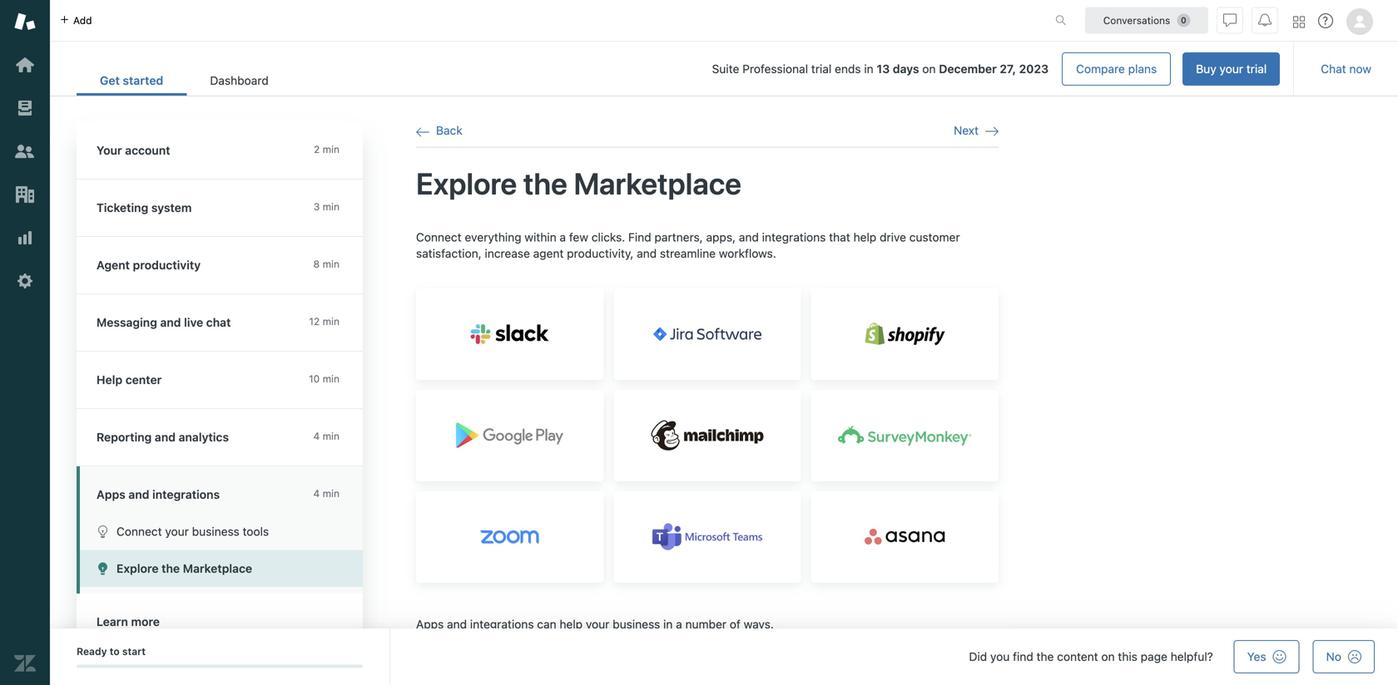 Task type: describe. For each thing, give the bounding box(es) containing it.
apps,
[[706, 231, 736, 244]]

2023
[[1019, 62, 1049, 76]]

get started image
[[14, 54, 36, 76]]

1 horizontal spatial in
[[864, 62, 874, 76]]

of
[[730, 618, 741, 632]]

this
[[1118, 651, 1138, 664]]

back button
[[416, 123, 463, 138]]

december
[[939, 62, 997, 76]]

apps and integrations
[[97, 488, 220, 502]]

ready
[[77, 646, 107, 658]]

1 vertical spatial a
[[676, 618, 682, 632]]

compare plans button
[[1062, 52, 1171, 86]]

help inside connect everything within a few clicks. find partners, apps, and integrations that help drive customer satisfaction, increase agent productivity, and streamline workflows.
[[854, 231, 877, 244]]

live
[[184, 316, 203, 330]]

10
[[309, 373, 320, 385]]

conversations
[[1104, 15, 1171, 26]]

your account
[[97, 144, 170, 157]]

buy your trial
[[1196, 62, 1267, 76]]

chat now
[[1321, 62, 1372, 76]]

ways.
[[744, 618, 774, 632]]

chat now button
[[1308, 52, 1385, 86]]

zendesk image
[[14, 653, 36, 675]]

connect your business tools
[[117, 525, 269, 539]]

you
[[991, 651, 1010, 664]]

started
[[123, 74, 163, 87]]

12
[[309, 316, 320, 328]]

footer containing did you find the content on this page helpful?
[[50, 629, 1399, 686]]

productivity,
[[567, 247, 634, 261]]

2
[[314, 144, 320, 155]]

your for connect
[[165, 525, 189, 539]]

compare plans
[[1076, 62, 1157, 76]]

yes
[[1248, 651, 1267, 664]]

chat
[[206, 316, 231, 330]]

4 min for integrations
[[313, 488, 340, 500]]

did you find the content on this page helpful?
[[969, 651, 1213, 664]]

1 horizontal spatial business
[[613, 618, 660, 632]]

clicks.
[[592, 231, 625, 244]]

your for buy
[[1220, 62, 1244, 76]]

messaging
[[97, 316, 157, 330]]

explore the marketplace button
[[80, 551, 363, 588]]

center
[[126, 373, 162, 387]]

get
[[100, 74, 120, 87]]

button displays agent's chat status as invisible. image
[[1224, 14, 1237, 27]]

integrations for apps and integrations can help your business in a number of ways.
[[470, 618, 534, 632]]

ready to start
[[77, 646, 146, 658]]

few
[[569, 231, 589, 244]]

everything
[[465, 231, 522, 244]]

add
[[73, 15, 92, 26]]

apps for apps and integrations can help your business in a number of ways.
[[416, 618, 444, 632]]

ends
[[835, 62, 861, 76]]

organizations image
[[14, 184, 36, 206]]

did
[[969, 651, 987, 664]]

help
[[97, 373, 123, 387]]

1 vertical spatial on
[[1102, 651, 1115, 664]]

8 min
[[313, 258, 340, 270]]

and for messaging and live chat
[[160, 316, 181, 330]]

page
[[1141, 651, 1168, 664]]

within
[[525, 231, 557, 244]]

no
[[1327, 651, 1342, 664]]

13
[[877, 62, 890, 76]]

find
[[1013, 651, 1034, 664]]

2 vertical spatial the
[[1037, 651, 1054, 664]]

start
[[122, 646, 146, 658]]

12 min
[[309, 316, 340, 328]]

10 min
[[309, 373, 340, 385]]

buy your trial button
[[1183, 52, 1280, 86]]

learn more button
[[77, 594, 360, 651]]

dashboard tab
[[187, 65, 292, 96]]

get started
[[100, 74, 163, 87]]

trial for professional
[[812, 62, 832, 76]]

zendesk support image
[[14, 11, 36, 32]]

satisfaction,
[[416, 247, 482, 261]]

region containing connect everything within a few clicks. find partners, apps, and integrations that help drive customer satisfaction, increase agent productivity, and streamline workflows.
[[416, 229, 999, 686]]

account
[[125, 144, 170, 157]]

zendesk products image
[[1294, 16, 1305, 28]]

increase
[[485, 247, 530, 261]]

buy
[[1196, 62, 1217, 76]]

marketplace inside content-title region
[[574, 166, 742, 201]]

explore inside content-title region
[[416, 166, 517, 201]]

learn
[[97, 616, 128, 629]]

messaging and live chat
[[97, 316, 231, 330]]

and for reporting and analytics
[[155, 431, 176, 445]]

connect your business tools button
[[80, 514, 363, 551]]

1 horizontal spatial your
[[586, 618, 610, 632]]

agent
[[533, 247, 564, 261]]

3
[[314, 201, 320, 213]]

8
[[313, 258, 320, 270]]

and for apps and integrations
[[129, 488, 149, 502]]

ticketing
[[97, 201, 148, 215]]

min for agent productivity
[[323, 258, 340, 270]]



Task type: vqa. For each thing, say whether or not it's contained in the screenshot.
Support
no



Task type: locate. For each thing, give the bounding box(es) containing it.
trial
[[1247, 62, 1267, 76], [812, 62, 832, 76]]

1 horizontal spatial the
[[523, 166, 568, 201]]

5 min from the top
[[323, 373, 340, 385]]

tab list containing get started
[[77, 65, 292, 96]]

admin image
[[14, 271, 36, 292]]

0 vertical spatial the
[[523, 166, 568, 201]]

1 vertical spatial the
[[162, 562, 180, 576]]

0 horizontal spatial in
[[663, 618, 673, 632]]

0 horizontal spatial a
[[560, 231, 566, 244]]

2 vertical spatial your
[[586, 618, 610, 632]]

on right days
[[923, 62, 936, 76]]

the down connect your business tools on the bottom of the page
[[162, 562, 180, 576]]

4 min from the top
[[323, 316, 340, 328]]

integrations left 'that'
[[762, 231, 826, 244]]

0 horizontal spatial trial
[[812, 62, 832, 76]]

1 horizontal spatial trial
[[1247, 62, 1267, 76]]

trial left ends
[[812, 62, 832, 76]]

that
[[829, 231, 851, 244]]

suite
[[712, 62, 740, 76]]

back
[[436, 124, 463, 137]]

your right "buy"
[[1220, 62, 1244, 76]]

explore inside button
[[117, 562, 159, 576]]

min for help center
[[323, 373, 340, 385]]

1 horizontal spatial explore the marketplace
[[416, 166, 742, 201]]

the
[[523, 166, 568, 201], [162, 562, 180, 576], [1037, 651, 1054, 664]]

explore the marketplace inside content-title region
[[416, 166, 742, 201]]

business up explore the marketplace button
[[192, 525, 240, 539]]

on
[[923, 62, 936, 76], [1102, 651, 1115, 664]]

0 horizontal spatial help
[[560, 618, 583, 632]]

system
[[151, 201, 192, 215]]

helpful?
[[1171, 651, 1213, 664]]

1 vertical spatial marketplace
[[183, 562, 252, 576]]

0 horizontal spatial integrations
[[152, 488, 220, 502]]

apps and integrations can help your business in a number of ways.
[[416, 618, 774, 632]]

1 vertical spatial connect
[[117, 525, 162, 539]]

December 27, 2023 text field
[[939, 62, 1049, 76]]

min
[[323, 144, 340, 155], [323, 201, 340, 213], [323, 258, 340, 270], [323, 316, 340, 328], [323, 373, 340, 385], [323, 431, 340, 442], [323, 488, 340, 500]]

more
[[131, 616, 160, 629]]

0 vertical spatial 4 min
[[313, 431, 340, 442]]

days
[[893, 62, 919, 76]]

1 horizontal spatial explore
[[416, 166, 517, 201]]

0 horizontal spatial marketplace
[[183, 562, 252, 576]]

6 min from the top
[[323, 431, 340, 442]]

progress-bar progress bar
[[77, 665, 363, 669]]

2 min from the top
[[323, 201, 340, 213]]

0 vertical spatial integrations
[[762, 231, 826, 244]]

apps inside heading
[[97, 488, 126, 502]]

0 vertical spatial your
[[1220, 62, 1244, 76]]

1 vertical spatial help
[[560, 618, 583, 632]]

apps and integrations heading
[[77, 467, 363, 514]]

min for messaging and live chat
[[323, 316, 340, 328]]

3 min from the top
[[323, 258, 340, 270]]

drive
[[880, 231, 907, 244]]

notifications image
[[1259, 14, 1272, 27]]

0 vertical spatial connect
[[416, 231, 462, 244]]

2 horizontal spatial integrations
[[762, 231, 826, 244]]

plans
[[1128, 62, 1157, 76]]

connect everything within a few clicks. find partners, apps, and integrations that help drive customer satisfaction, increase agent productivity, and streamline workflows.
[[416, 231, 960, 261]]

explore down back
[[416, 166, 517, 201]]

connect inside connect everything within a few clicks. find partners, apps, and integrations that help drive customer satisfaction, increase agent productivity, and streamline workflows.
[[416, 231, 462, 244]]

integrations
[[762, 231, 826, 244], [152, 488, 220, 502], [470, 618, 534, 632]]

2 horizontal spatial your
[[1220, 62, 1244, 76]]

a inside connect everything within a few clicks. find partners, apps, and integrations that help drive customer satisfaction, increase agent productivity, and streamline workflows.
[[560, 231, 566, 244]]

ticketing system
[[97, 201, 192, 215]]

1 horizontal spatial on
[[1102, 651, 1115, 664]]

productivity
[[133, 258, 201, 272]]

explore
[[416, 166, 517, 201], [117, 562, 159, 576]]

learn more
[[97, 616, 160, 629]]

min for ticketing system
[[323, 201, 340, 213]]

1 horizontal spatial a
[[676, 618, 682, 632]]

4 for apps and integrations
[[313, 488, 320, 500]]

1 vertical spatial explore the marketplace
[[117, 562, 252, 576]]

conversations button
[[1086, 7, 1209, 34]]

help center
[[97, 373, 162, 387]]

4 min
[[313, 431, 340, 442], [313, 488, 340, 500]]

can
[[537, 618, 557, 632]]

yes button
[[1234, 641, 1300, 674]]

get help image
[[1319, 13, 1334, 28]]

partners,
[[655, 231, 703, 244]]

0 horizontal spatial connect
[[117, 525, 162, 539]]

1 vertical spatial 4
[[313, 488, 320, 500]]

views image
[[14, 97, 36, 119]]

min for your account
[[323, 144, 340, 155]]

section containing compare plans
[[305, 52, 1280, 86]]

your down apps and integrations on the left
[[165, 525, 189, 539]]

business left number
[[613, 618, 660, 632]]

1 horizontal spatial help
[[854, 231, 877, 244]]

explore the marketplace up few
[[416, 166, 742, 201]]

in left the "13"
[[864, 62, 874, 76]]

a left number
[[676, 618, 682, 632]]

0 horizontal spatial explore the marketplace
[[117, 562, 252, 576]]

streamline
[[660, 247, 716, 261]]

trial down the "notifications" image at the right of page
[[1247, 62, 1267, 76]]

1 vertical spatial explore
[[117, 562, 159, 576]]

1 vertical spatial your
[[165, 525, 189, 539]]

connect
[[416, 231, 462, 244], [117, 525, 162, 539]]

0 horizontal spatial the
[[162, 562, 180, 576]]

the up within
[[523, 166, 568, 201]]

professional
[[743, 62, 808, 76]]

2 4 min from the top
[[313, 488, 340, 500]]

min inside apps and integrations heading
[[323, 488, 340, 500]]

reporting image
[[14, 227, 36, 249]]

in left number
[[663, 618, 673, 632]]

customers image
[[14, 141, 36, 162]]

1 vertical spatial in
[[663, 618, 673, 632]]

analytics
[[179, 431, 229, 445]]

connect inside button
[[117, 525, 162, 539]]

next button
[[954, 123, 999, 138]]

no button
[[1313, 641, 1375, 674]]

help right 'that'
[[854, 231, 877, 244]]

trial inside button
[[1247, 62, 1267, 76]]

your right can
[[586, 618, 610, 632]]

integrations inside heading
[[152, 488, 220, 502]]

workflows.
[[719, 247, 777, 261]]

4 inside apps and integrations heading
[[313, 488, 320, 500]]

1 horizontal spatial integrations
[[470, 618, 534, 632]]

customer
[[910, 231, 960, 244]]

and for apps and integrations can help your business in a number of ways.
[[447, 618, 467, 632]]

1 horizontal spatial apps
[[416, 618, 444, 632]]

marketplace down connect your business tools button at left
[[183, 562, 252, 576]]

add button
[[50, 0, 102, 41]]

0 horizontal spatial on
[[923, 62, 936, 76]]

0 vertical spatial in
[[864, 62, 874, 76]]

0 vertical spatial 4
[[313, 431, 320, 442]]

0 vertical spatial a
[[560, 231, 566, 244]]

chat
[[1321, 62, 1347, 76]]

find
[[629, 231, 652, 244]]

0 horizontal spatial apps
[[97, 488, 126, 502]]

4 min for analytics
[[313, 431, 340, 442]]

marketplace inside button
[[183, 562, 252, 576]]

1 horizontal spatial marketplace
[[574, 166, 742, 201]]

2 4 from the top
[[313, 488, 320, 500]]

number
[[686, 618, 727, 632]]

region
[[416, 229, 999, 686]]

0 vertical spatial on
[[923, 62, 936, 76]]

2 trial from the left
[[812, 62, 832, 76]]

1 4 min from the top
[[313, 431, 340, 442]]

business
[[192, 525, 240, 539], [613, 618, 660, 632]]

help right can
[[560, 618, 583, 632]]

0 vertical spatial explore
[[416, 166, 517, 201]]

0 vertical spatial marketplace
[[574, 166, 742, 201]]

min for reporting and analytics
[[323, 431, 340, 442]]

integrations for apps and integrations
[[152, 488, 220, 502]]

1 vertical spatial apps
[[416, 618, 444, 632]]

section
[[305, 52, 1280, 86]]

explore the marketplace inside button
[[117, 562, 252, 576]]

0 vertical spatial help
[[854, 231, 877, 244]]

the right find
[[1037, 651, 1054, 664]]

0 vertical spatial explore the marketplace
[[416, 166, 742, 201]]

business inside button
[[192, 525, 240, 539]]

2 vertical spatial integrations
[[470, 618, 534, 632]]

main element
[[0, 0, 50, 686]]

on left this
[[1102, 651, 1115, 664]]

1 4 from the top
[[313, 431, 320, 442]]

and inside heading
[[129, 488, 149, 502]]

integrations up connect your business tools on the bottom of the page
[[152, 488, 220, 502]]

trial for your
[[1247, 62, 1267, 76]]

tools
[[243, 525, 269, 539]]

the inside content-title region
[[523, 166, 568, 201]]

a left few
[[560, 231, 566, 244]]

0 horizontal spatial explore
[[117, 562, 159, 576]]

1 vertical spatial 4 min
[[313, 488, 340, 500]]

3 min
[[314, 201, 340, 213]]

connect up "satisfaction,"
[[416, 231, 462, 244]]

2 min
[[314, 144, 340, 155]]

apps for apps and integrations
[[97, 488, 126, 502]]

marketplace up the find
[[574, 166, 742, 201]]

suite professional trial ends in 13 days on december 27, 2023
[[712, 62, 1049, 76]]

4
[[313, 431, 320, 442], [313, 488, 320, 500]]

connect for connect your business tools
[[117, 525, 162, 539]]

your
[[97, 144, 122, 157]]

dashboard
[[210, 74, 269, 87]]

2 horizontal spatial the
[[1037, 651, 1054, 664]]

integrations left can
[[470, 618, 534, 632]]

to
[[110, 646, 120, 658]]

agent productivity
[[97, 258, 201, 272]]

0 horizontal spatial your
[[165, 525, 189, 539]]

explore the marketplace down connect your business tools on the bottom of the page
[[117, 562, 252, 576]]

27,
[[1000, 62, 1016, 76]]

min for apps and integrations
[[323, 488, 340, 500]]

7 min from the top
[[323, 488, 340, 500]]

reporting
[[97, 431, 152, 445]]

1 vertical spatial business
[[613, 618, 660, 632]]

connect for connect everything within a few clicks. find partners, apps, and integrations that help drive customer satisfaction, increase agent productivity, and streamline workflows.
[[416, 231, 462, 244]]

tab list
[[77, 65, 292, 96]]

now
[[1350, 62, 1372, 76]]

explore up more
[[117, 562, 159, 576]]

connect down apps and integrations on the left
[[117, 525, 162, 539]]

1 trial from the left
[[1247, 62, 1267, 76]]

0 vertical spatial apps
[[97, 488, 126, 502]]

1 horizontal spatial connect
[[416, 231, 462, 244]]

marketplace
[[574, 166, 742, 201], [183, 562, 252, 576]]

agent
[[97, 258, 130, 272]]

content-title region
[[416, 164, 999, 203]]

4 for reporting and analytics
[[313, 431, 320, 442]]

4 min inside apps and integrations heading
[[313, 488, 340, 500]]

integrations inside connect everything within a few clicks. find partners, apps, and integrations that help drive customer satisfaction, increase agent productivity, and streamline workflows.
[[762, 231, 826, 244]]

1 min from the top
[[323, 144, 340, 155]]

footer
[[50, 629, 1399, 686]]

0 horizontal spatial business
[[192, 525, 240, 539]]

the inside button
[[162, 562, 180, 576]]

reporting and analytics
[[97, 431, 229, 445]]

1 vertical spatial integrations
[[152, 488, 220, 502]]

compare
[[1076, 62, 1125, 76]]

0 vertical spatial business
[[192, 525, 240, 539]]



